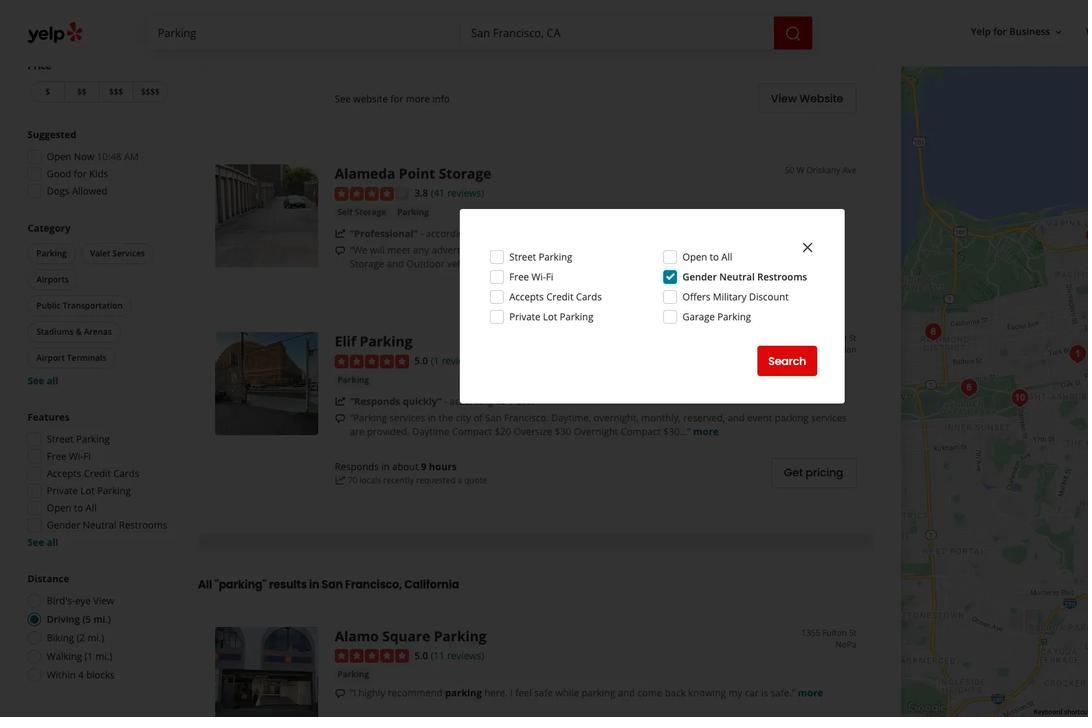 Task type: vqa. For each thing, say whether or not it's contained in the screenshot.
the top 5 star rating image
yes



Task type: describe. For each thing, give the bounding box(es) containing it.
see all for features
[[28, 536, 58, 549]]

5 star rating image for square
[[335, 649, 409, 663]]

wi- inside group
[[69, 450, 83, 463]]

0 horizontal spatial san
[[322, 577, 343, 593]]

i
[[510, 687, 513, 700]]

driving
[[47, 613, 80, 626]]

info
[[433, 92, 450, 105]]

w
[[797, 165, 805, 176]]

public
[[36, 300, 61, 311]]

valet services
[[90, 248, 145, 259]]

2 vertical spatial more link
[[798, 687, 824, 700]]

stadiums & arenas button
[[28, 322, 121, 342]]

quickly"
[[403, 395, 442, 408]]

2
[[484, 227, 489, 240]]

"parking
[[350, 411, 387, 424]]

(11
[[431, 649, 445, 662]]

google image
[[905, 699, 950, 717]]

discount
[[749, 290, 789, 303]]

5x5
[[739, 243, 755, 257]]

search dialog
[[0, 0, 1088, 717]]

50 w oriskany ave
[[785, 165, 857, 176]]

are
[[350, 425, 365, 438]]

pricing
[[806, 465, 844, 481]]

0 horizontal spatial vehicle
[[447, 257, 478, 270]]

daytime,
[[552, 411, 591, 424]]

distance
[[28, 572, 69, 585]]

is
[[762, 687, 769, 700]]

offers military discount
[[683, 290, 789, 303]]

group containing features
[[23, 410, 171, 549]]

stadiums & arenas
[[36, 326, 112, 338]]

$ button
[[30, 81, 64, 102]]

indoor
[[790, 243, 820, 257]]

dogs
[[47, 184, 69, 197]]

self inside "we will meet any advertised price in our area for comparable units or vehicle storage. 5x5 -10x20 indoor self storage and outdoor vehicle storage up to 35 ft. we have been in alameda…"
[[822, 243, 839, 257]]

all inside search dialog
[[722, 250, 733, 263]]

bird's-
[[47, 594, 75, 607]]

3.8
[[415, 187, 428, 200]]

keyboard shortcut button
[[1034, 708, 1088, 717]]

2 vertical spatial open
[[47, 501, 71, 514]]

good
[[47, 167, 71, 180]]

map region
[[755, 0, 1088, 717]]

see for category
[[28, 374, 44, 387]]

lot inside search dialog
[[543, 310, 557, 323]]

2 services from the left
[[811, 411, 847, 424]]

70 locals recently requested a quote
[[348, 475, 487, 486]]

reviews) for alamo square parking
[[447, 649, 484, 662]]

1355 fulton st nopa
[[802, 627, 857, 650]]

4
[[78, 668, 84, 681]]

$$$$
[[141, 86, 160, 98]]

"responds
[[350, 395, 400, 408]]

storage.
[[700, 243, 736, 257]]

to inside search dialog
[[710, 250, 719, 263]]

garage parking
[[683, 310, 751, 323]]

city
[[456, 411, 471, 424]]

california
[[404, 577, 459, 593]]

units
[[629, 243, 652, 257]]

parking link for alamo square parking
[[335, 668, 372, 682]]

alamo
[[335, 627, 379, 645]]

5.0 link for square
[[415, 648, 428, 663]]

0 vertical spatial see
[[335, 92, 351, 105]]

credit inside search dialog
[[547, 290, 574, 303]]

kezar parking lot image
[[1006, 384, 1034, 412]]

1 horizontal spatial parking
[[582, 687, 616, 700]]

fulton
[[823, 627, 847, 639]]

airport terminals
[[36, 352, 106, 364]]

2 16 trending v2 image from the top
[[335, 475, 346, 486]]

14th
[[830, 332, 847, 344]]

lot inside group
[[80, 484, 95, 497]]

business
[[1010, 25, 1051, 38]]

1 compact from the left
[[452, 425, 492, 438]]

advertised
[[432, 243, 479, 257]]

parking inside "parking services in the city of san francisco. daytime, overnight, monthly, reserved, and event parking services are provided. daytime compact $20 oversize $30 overnight compact $30…"
[[775, 411, 809, 424]]

any
[[413, 243, 429, 257]]

(11 reviews)
[[431, 649, 484, 662]]

see website for more info
[[335, 92, 450, 105]]

0 horizontal spatial accepts credit cards
[[47, 467, 139, 480]]

for inside "we will meet any advertised price in our area for comparable units or vehicle storage. 5x5 -10x20 indoor self storage and outdoor vehicle storage up to 35 ft. we have been in alameda…"
[[558, 243, 571, 257]]

open to all inside search dialog
[[683, 250, 733, 263]]

see all button for category
[[28, 374, 58, 387]]

2 vertical spatial all
[[198, 577, 212, 593]]

more link for elif parking
[[694, 425, 719, 438]]

will
[[370, 243, 385, 257]]

price group
[[28, 59, 171, 105]]

$30…"
[[664, 425, 691, 438]]

responds
[[335, 460, 379, 473]]

outdoor
[[407, 257, 445, 270]]

get
[[784, 465, 803, 481]]

fi inside search dialog
[[546, 270, 554, 283]]

5.0 for square
[[415, 649, 428, 662]]

storage
[[481, 257, 515, 270]]

16 speech v2 image
[[335, 688, 346, 699]]

view website
[[771, 91, 844, 107]]

0 vertical spatial storage
[[439, 165, 491, 183]]

search image
[[785, 25, 801, 42]]

private inside search dialog
[[510, 310, 541, 323]]

good for kids
[[47, 167, 108, 180]]

0 vertical spatial open
[[47, 150, 71, 163]]

alameda point storage link
[[335, 165, 491, 183]]

(1 review) link
[[431, 353, 474, 368]]

0 vertical spatial vehicle
[[666, 243, 697, 257]]

kids
[[89, 167, 108, 180]]

within 4 blocks
[[47, 668, 115, 681]]

neutral inside group
[[83, 518, 116, 532]]

alameda
[[335, 165, 395, 183]]

oversize
[[514, 425, 552, 438]]

parking link for elif parking
[[335, 373, 372, 387]]

within
[[47, 668, 76, 681]]

airports button
[[28, 270, 78, 290]]

arenas
[[84, 326, 112, 338]]

alameda point storage image
[[215, 165, 318, 268]]

mi.) for driving (5 mi.)
[[93, 613, 111, 626]]

open to all inside group
[[47, 501, 97, 514]]

locals
[[360, 475, 381, 486]]

(41
[[431, 187, 445, 200]]

parking button up "responds
[[335, 373, 372, 387]]

been
[[609, 257, 632, 270]]

san inside "parking services in the city of san francisco. daytime, overnight, monthly, reserved, and event parking services are provided. daytime compact $20 oversize $30 overnight compact $30…"
[[485, 411, 502, 424]]

344 14th st mission
[[813, 332, 857, 356]]

fi inside group
[[83, 450, 91, 463]]

open now 10:48 am
[[47, 150, 139, 163]]

search button
[[758, 346, 818, 376]]

parking button up airports
[[28, 243, 76, 264]]

free wi-fi inside group
[[47, 450, 91, 463]]

keyboard
[[1034, 708, 1063, 716]]

(1 review)
[[431, 354, 474, 367]]

responds in about 9 hours
[[335, 460, 457, 473]]

private lot parking inside group
[[47, 484, 131, 497]]

more left info
[[406, 92, 430, 105]]

1 services from the left
[[390, 411, 425, 424]]

walking (1 mi.)
[[47, 650, 112, 663]]

group containing suggested
[[23, 128, 171, 202]]

1 horizontal spatial view
[[771, 91, 797, 107]]

mission
[[827, 344, 857, 356]]

oriskany
[[807, 165, 841, 176]]

reserved,
[[684, 411, 725, 424]]

3.8 star rating image
[[335, 187, 409, 201]]

1 16 trending v2 image from the top
[[335, 396, 346, 407]]

storage inside "we will meet any advertised price in our area for comparable units or vehicle storage. 5x5 -10x20 indoor self storage and outdoor vehicle storage up to 35 ft. we have been in alameda…"
[[350, 257, 384, 270]]

16 chevron down v2 image
[[1053, 27, 1064, 38]]

in down units
[[634, 257, 643, 270]]

0 vertical spatial according
[[426, 227, 470, 240]]

0 vertical spatial parking link
[[395, 206, 432, 219]]

credit inside group
[[84, 467, 111, 480]]

airport terminals button
[[28, 348, 115, 369]]

1 horizontal spatial -
[[444, 395, 447, 408]]

16 speech v2 image for alameda point storage
[[335, 245, 346, 256]]

35
[[543, 257, 554, 270]]

(5
[[82, 613, 91, 626]]

point
[[399, 165, 435, 183]]



Task type: locate. For each thing, give the bounding box(es) containing it.
see down airport
[[28, 374, 44, 387]]

st right 14th at the right top of page
[[849, 332, 857, 344]]

for inside group
[[74, 167, 87, 180]]

0 vertical spatial cards
[[576, 290, 602, 303]]

in inside "parking services in the city of san francisco. daytime, overnight, monthly, reserved, and event parking services are provided. daytime compact $20 oversize $30 overnight compact $30…"
[[428, 411, 436, 424]]

$$
[[77, 86, 87, 98]]

2 vertical spatial mi.)
[[95, 650, 112, 663]]

reviews) for alameda point storage
[[447, 187, 484, 200]]

(1 left review)
[[431, 354, 439, 367]]

1 horizontal spatial wi-
[[532, 270, 546, 283]]

user
[[516, 395, 536, 408]]

5.0 for parking
[[415, 354, 428, 367]]

group
[[23, 128, 171, 202], [25, 221, 171, 388], [23, 410, 171, 549]]

2 vertical spatial see
[[28, 536, 44, 549]]

biking
[[47, 631, 74, 644]]

alamo square parking image
[[1064, 340, 1088, 368]]

1 vertical spatial more link
[[694, 425, 719, 438]]

1 5.0 link from the top
[[415, 353, 428, 368]]

and inside "we will meet any advertised price in our area for comparable units or vehicle storage. 5x5 -10x20 indoor self storage and outdoor vehicle storage up to 35 ft. we have been in alameda…"
[[387, 257, 404, 270]]

"professional"
[[350, 227, 418, 240]]

free wi-fi
[[510, 270, 554, 283], [47, 450, 91, 463]]

storage inside button
[[355, 206, 386, 218]]

0 vertical spatial 5 star rating image
[[335, 355, 409, 368]]

back
[[665, 687, 686, 700]]

comparable
[[573, 243, 627, 257]]

meet
[[387, 243, 411, 257]]

more down reserved,
[[694, 425, 719, 438]]

1 reviews) from the top
[[447, 187, 484, 200]]

user actions element
[[960, 19, 1088, 47]]

street
[[510, 250, 536, 263], [47, 432, 74, 446]]

accepts credit cards inside search dialog
[[510, 290, 602, 303]]

gender inside search dialog
[[683, 270, 717, 283]]

compact down the of
[[452, 425, 492, 438]]

5.0 left the (11
[[415, 649, 428, 662]]

10x20
[[760, 243, 787, 257]]

all down airport
[[47, 374, 58, 387]]

(1 down the (2
[[85, 650, 93, 663]]

1 vertical spatial san
[[322, 577, 343, 593]]

mi.) right the (5 at the bottom left
[[93, 613, 111, 626]]

0 horizontal spatial restrooms
[[119, 518, 167, 532]]

0 vertical spatial restrooms
[[758, 270, 807, 283]]

1 vertical spatial view
[[93, 594, 114, 607]]

public transportation
[[36, 300, 123, 311]]

None search field
[[147, 17, 815, 50]]

private
[[510, 310, 541, 323], [47, 484, 78, 497]]

eye
[[75, 594, 91, 607]]

(41 reviews)
[[431, 187, 484, 200]]

in up recently at the bottom left of page
[[381, 460, 390, 473]]

- right 5x5
[[757, 243, 760, 257]]

open inside search dialog
[[683, 250, 707, 263]]

mi.) right the (2
[[87, 631, 104, 644]]

street inside search dialog
[[510, 250, 536, 263]]

accepts inside group
[[47, 467, 81, 480]]

services down quickly"
[[390, 411, 425, 424]]

see all button down airport
[[28, 374, 58, 387]]

mi.) for biking (2 mi.)
[[87, 631, 104, 644]]

1 vertical spatial according
[[450, 395, 494, 408]]

biking (2 mi.)
[[47, 631, 104, 644]]

5.0 left (1 review)
[[415, 354, 428, 367]]

gender up offers
[[683, 270, 717, 283]]

music concourse parking image
[[955, 374, 983, 402]]

1 horizontal spatial all
[[198, 577, 212, 593]]

1 vertical spatial open to all
[[47, 501, 97, 514]]

private lot parking inside search dialog
[[510, 310, 594, 323]]

elif
[[335, 332, 356, 351]]

in up daytime
[[428, 411, 436, 424]]

close image
[[800, 239, 816, 256]]

nopa
[[836, 639, 857, 650]]

for right website at the left of the page
[[391, 92, 404, 105]]

2 16 speech v2 image from the top
[[335, 413, 346, 424]]

$20
[[495, 425, 511, 438]]

all for features
[[47, 536, 58, 549]]

view right eye
[[93, 594, 114, 607]]

0 horizontal spatial wi-
[[69, 450, 83, 463]]

0 horizontal spatial street parking
[[47, 432, 110, 446]]

1 see all button from the top
[[28, 374, 58, 387]]

alamo square parking link
[[335, 627, 487, 645]]

16 speech v2 image down 16 trending v2 icon
[[335, 245, 346, 256]]

"i
[[350, 687, 356, 700]]

1 horizontal spatial restrooms
[[758, 270, 807, 283]]

1 vertical spatial 5.0 link
[[415, 648, 428, 663]]

reviews) right the (41
[[447, 187, 484, 200]]

free wi-fi inside search dialog
[[510, 270, 554, 283]]

parking link
[[395, 206, 432, 219], [335, 373, 372, 387], [335, 668, 372, 682]]

1 5 star rating image from the top
[[335, 355, 409, 368]]

parking link up "i at the left of page
[[335, 668, 372, 682]]

1 vertical spatial wi-
[[69, 450, 83, 463]]

see for features
[[28, 536, 44, 549]]

0 vertical spatial fi
[[546, 270, 554, 283]]

see all down airport
[[28, 374, 58, 387]]

get pricing button
[[771, 458, 857, 488]]

more link right safe."
[[798, 687, 824, 700]]

storage down 3.8 star rating image
[[355, 206, 386, 218]]

1 horizontal spatial open to all
[[683, 250, 733, 263]]

st for alamo square parking
[[849, 627, 857, 639]]

1 vertical spatial free
[[47, 450, 66, 463]]

2 5.0 from the top
[[415, 649, 428, 662]]

vehicle up alameda…"
[[666, 243, 697, 257]]

0 vertical spatial 16 speech v2 image
[[335, 245, 346, 256]]

filters
[[28, 32, 62, 47]]

cards inside search dialog
[[576, 290, 602, 303]]

st inside 344 14th st mission
[[849, 332, 857, 344]]

st for elif parking
[[849, 332, 857, 344]]

review)
[[442, 354, 474, 367]]

0 vertical spatial see all button
[[28, 374, 58, 387]]

1 vertical spatial group
[[25, 221, 171, 388]]

0 horizontal spatial and
[[387, 257, 404, 270]]

alamo square parking image
[[215, 627, 318, 717]]

"i highly recommend parking here. i feel safe while parking and come back knowing my car is safe." more
[[350, 687, 824, 700]]

1 horizontal spatial street parking
[[510, 250, 573, 263]]

5.0 link left the (11
[[415, 648, 428, 663]]

$30
[[555, 425, 571, 438]]

compact
[[452, 425, 492, 438], [621, 425, 661, 438]]

0 horizontal spatial neutral
[[83, 518, 116, 532]]

1 vertical spatial cards
[[113, 467, 139, 480]]

0 vertical spatial mi.)
[[93, 613, 111, 626]]

0 vertical spatial neutral
[[720, 270, 755, 283]]

street down features
[[47, 432, 74, 446]]

am
[[124, 150, 139, 163]]

open to all
[[683, 250, 733, 263], [47, 501, 97, 514]]

all for category
[[47, 374, 58, 387]]

safe
[[535, 687, 553, 700]]

more right safe."
[[798, 687, 824, 700]]

(11 reviews) link
[[431, 648, 484, 663]]

free inside group
[[47, 450, 66, 463]]

users
[[492, 227, 516, 240]]

parking button down 3.8
[[395, 206, 432, 219]]

1 vertical spatial neutral
[[83, 518, 116, 532]]

1 horizontal spatial compact
[[621, 425, 661, 438]]

for right yelp at the right of the page
[[994, 25, 1007, 38]]

0 vertical spatial street parking
[[510, 250, 573, 263]]

and down meet
[[387, 257, 404, 270]]

my
[[729, 687, 743, 700]]

terminals
[[67, 352, 106, 364]]

1 horizontal spatial accepts credit cards
[[510, 290, 602, 303]]

1 vertical spatial -
[[757, 243, 760, 257]]

view left website
[[771, 91, 797, 107]]

private lot parking
[[510, 310, 594, 323], [47, 484, 131, 497]]

16 trending v2 image
[[335, 228, 346, 239]]

0 horizontal spatial parking
[[445, 687, 482, 700]]

1 horizontal spatial gender neutral restrooms
[[683, 270, 807, 283]]

and left come
[[618, 687, 635, 700]]

1 vertical spatial (1
[[85, 650, 93, 663]]

1 horizontal spatial (1
[[431, 354, 439, 367]]

parking right while
[[582, 687, 616, 700]]

free wi-fi down features
[[47, 450, 91, 463]]

5 star rating image down 'elif parking' link
[[335, 355, 409, 368]]

price
[[28, 59, 51, 72]]

alameda…"
[[645, 257, 696, 270]]

16 speech v2 image for elif parking
[[335, 413, 346, 424]]

all up distance
[[47, 536, 58, 549]]

2 st from the top
[[849, 627, 857, 639]]

restrooms inside group
[[119, 518, 167, 532]]

0 vertical spatial free
[[510, 270, 529, 283]]

2 horizontal spatial all
[[722, 250, 733, 263]]

2 vertical spatial and
[[618, 687, 635, 700]]

free down features
[[47, 450, 66, 463]]

for up ft.
[[558, 243, 571, 257]]

of
[[474, 411, 483, 424]]

street inside group
[[47, 432, 74, 446]]

overnight,
[[594, 411, 639, 424]]

storage down '"we'
[[350, 257, 384, 270]]

1 st from the top
[[849, 332, 857, 344]]

wi- down features
[[69, 450, 83, 463]]

san right the of
[[485, 411, 502, 424]]

see all
[[28, 374, 58, 387], [28, 536, 58, 549]]

parking link down 3.8
[[395, 206, 432, 219]]

option group
[[23, 572, 171, 686]]

according up advertised
[[426, 227, 470, 240]]

wi- right up
[[532, 270, 546, 283]]

compact down monthly,
[[621, 425, 661, 438]]

0 vertical spatial private
[[510, 310, 541, 323]]

1 vertical spatial vehicle
[[447, 257, 478, 270]]

daytime
[[412, 425, 450, 438]]

valet
[[90, 248, 110, 259]]

more link
[[698, 257, 724, 270], [694, 425, 719, 438], [798, 687, 824, 700]]

gender neutral restrooms inside group
[[47, 518, 167, 532]]

$$ button
[[64, 81, 99, 102]]

see all button up distance
[[28, 536, 58, 549]]

and left 'event'
[[728, 411, 745, 424]]

gender inside group
[[47, 518, 80, 532]]

self right close icon at the top right of the page
[[822, 243, 839, 257]]

0 horizontal spatial street
[[47, 432, 74, 446]]

street left "35"
[[510, 250, 536, 263]]

in left our
[[506, 243, 514, 257]]

"responds quickly" - according to 1 user
[[350, 395, 536, 408]]

military
[[713, 290, 747, 303]]

transportation
[[63, 300, 123, 311]]

storage up the (41 reviews) link
[[439, 165, 491, 183]]

0 vertical spatial 16 trending v2 image
[[335, 396, 346, 407]]

1 vertical spatial self
[[822, 243, 839, 257]]

view inside option group
[[93, 594, 114, 607]]

see all button for features
[[28, 536, 58, 549]]

lombard street garage image
[[1081, 222, 1088, 250]]

16 trending v2 image left "responds
[[335, 396, 346, 407]]

1 all from the top
[[47, 374, 58, 387]]

self inside button
[[338, 206, 353, 218]]

1 vertical spatial parking link
[[335, 373, 372, 387]]

1 vertical spatial private lot parking
[[47, 484, 131, 497]]

we
[[568, 257, 583, 270]]

safe."
[[771, 687, 796, 700]]

16 trending v2 image left 70 on the bottom left of the page
[[335, 475, 346, 486]]

option group containing distance
[[23, 572, 171, 686]]

free down our
[[510, 270, 529, 283]]

parking right 'event'
[[775, 411, 809, 424]]

have
[[585, 257, 607, 270]]

see
[[335, 92, 351, 105], [28, 374, 44, 387], [28, 536, 44, 549]]

more link down storage.
[[698, 257, 724, 270]]

see left website at the left of the page
[[335, 92, 351, 105]]

parking button up "i at the left of page
[[335, 668, 372, 682]]

vehicle down advertised
[[447, 257, 478, 270]]

see all up distance
[[28, 536, 58, 549]]

0 vertical spatial see all
[[28, 374, 58, 387]]

more link for alameda point storage
[[698, 257, 724, 270]]

keyboard shortcut
[[1034, 708, 1088, 716]]

- up any
[[420, 227, 424, 240]]

0 vertical spatial street
[[510, 250, 536, 263]]

more down storage.
[[698, 257, 724, 270]]

2 horizontal spatial and
[[728, 411, 745, 424]]

1 vertical spatial street parking
[[47, 432, 110, 446]]

16 speech v2 image left "parking
[[335, 413, 346, 424]]

mi.) up blocks
[[95, 650, 112, 663]]

- inside "we will meet any advertised price in our area for comparable units or vehicle storage. 5x5 -10x20 indoor self storage and outdoor vehicle storage up to 35 ft. we have been in alameda…"
[[757, 243, 760, 257]]

services up pricing
[[811, 411, 847, 424]]

st right the fulton
[[849, 627, 857, 639]]

the
[[439, 411, 453, 424]]

0 horizontal spatial (1
[[85, 650, 93, 663]]

1 horizontal spatial and
[[618, 687, 635, 700]]

suggested
[[28, 128, 76, 141]]

0 vertical spatial 5.0 link
[[415, 353, 428, 368]]

san left francisco,
[[322, 577, 343, 593]]

(1 inside option group
[[85, 650, 93, 663]]

1 5.0 from the top
[[415, 354, 428, 367]]

1355
[[802, 627, 821, 639]]

group containing category
[[25, 221, 171, 388]]

1 vertical spatial 5 star rating image
[[335, 649, 409, 663]]

1 horizontal spatial free wi-fi
[[510, 270, 554, 283]]

free inside search dialog
[[510, 270, 529, 283]]

view website link
[[758, 83, 857, 114]]

2 see all button from the top
[[28, 536, 58, 549]]

50
[[785, 165, 795, 176]]

0 vertical spatial credit
[[547, 290, 574, 303]]

ave
[[843, 165, 857, 176]]

airports
[[36, 274, 69, 285]]

self up 16 trending v2 icon
[[338, 206, 353, 218]]

5 star rating image
[[335, 355, 409, 368], [335, 649, 409, 663]]

according up the of
[[450, 395, 494, 408]]

reviews) right the (11
[[447, 649, 484, 662]]

0 horizontal spatial credit
[[84, 467, 111, 480]]

0 vertical spatial more link
[[698, 257, 724, 270]]

free wi-fi down our
[[510, 270, 554, 283]]

5 star rating image for parking
[[335, 355, 409, 368]]

fi
[[546, 270, 554, 283], [83, 450, 91, 463]]

0 vertical spatial private lot parking
[[510, 310, 594, 323]]

elif parking image
[[215, 332, 318, 435]]

hours
[[429, 460, 457, 473]]

9
[[421, 460, 427, 473]]

1 see all from the top
[[28, 374, 58, 387]]

1 vertical spatial mi.)
[[87, 631, 104, 644]]

2 reviews) from the top
[[447, 649, 484, 662]]

0 horizontal spatial free
[[47, 450, 66, 463]]

2 5 star rating image from the top
[[335, 649, 409, 663]]

credit
[[547, 290, 574, 303], [84, 467, 111, 480]]

0 vertical spatial gender
[[683, 270, 717, 283]]

here.
[[485, 687, 508, 700]]

mi.) for walking (1 mi.)
[[95, 650, 112, 663]]

1 vertical spatial fi
[[83, 450, 91, 463]]

for inside yelp for business button
[[994, 25, 1007, 38]]

accepts down features
[[47, 467, 81, 480]]

elif parking link
[[335, 332, 413, 351]]

private inside group
[[47, 484, 78, 497]]

yelp
[[971, 25, 991, 38]]

1 horizontal spatial street
[[510, 250, 536, 263]]

2 compact from the left
[[621, 425, 661, 438]]

neutral inside search dialog
[[720, 270, 755, 283]]

0 horizontal spatial private
[[47, 484, 78, 497]]

1 vertical spatial see all button
[[28, 536, 58, 549]]

accepts down up
[[510, 290, 544, 303]]

1 vertical spatial accepts
[[47, 467, 81, 480]]

"we
[[350, 243, 368, 257]]

1 vertical spatial all
[[47, 536, 58, 549]]

1 vertical spatial see
[[28, 374, 44, 387]]

16 trending v2 image
[[335, 396, 346, 407], [335, 475, 346, 486]]

more link down reserved,
[[694, 425, 719, 438]]

elif parking
[[335, 332, 413, 351]]

parking link up "responds
[[335, 373, 372, 387]]

street parking inside group
[[47, 432, 110, 446]]

accepts inside search dialog
[[510, 290, 544, 303]]

st
[[849, 332, 857, 344], [849, 627, 857, 639]]

gender up distance
[[47, 518, 80, 532]]

street parking inside search dialog
[[510, 250, 573, 263]]

0 horizontal spatial private lot parking
[[47, 484, 131, 497]]

0 horizontal spatial -
[[420, 227, 424, 240]]

1 16 speech v2 image from the top
[[335, 245, 346, 256]]

0 vertical spatial (1
[[431, 354, 439, 367]]

0 horizontal spatial cards
[[113, 467, 139, 480]]

0 horizontal spatial gender neutral restrooms
[[47, 518, 167, 532]]

1 vertical spatial 16 trending v2 image
[[335, 475, 346, 486]]

1 horizontal spatial cards
[[576, 290, 602, 303]]

more
[[406, 92, 430, 105], [698, 257, 724, 270], [694, 425, 719, 438], [798, 687, 824, 700]]

0 vertical spatial lot
[[543, 310, 557, 323]]

and inside "parking services in the city of san francisco. daytime, overnight, monthly, reserved, and event parking services are provided. daytime compact $20 oversize $30 overnight compact $30…"
[[728, 411, 745, 424]]

geary mall garage image
[[920, 318, 947, 346]]

5.0 link left (1 review) link on the left of the page
[[415, 353, 428, 368]]

0 vertical spatial and
[[387, 257, 404, 270]]

see up distance
[[28, 536, 44, 549]]

3.8 link
[[415, 185, 428, 200]]

parking left here.
[[445, 687, 482, 700]]

see all button
[[28, 374, 58, 387], [28, 536, 58, 549]]

2 vertical spatial group
[[23, 410, 171, 549]]

st inside 1355 fulton st nopa
[[849, 627, 857, 639]]

0 vertical spatial -
[[420, 227, 424, 240]]

2 all from the top
[[47, 536, 58, 549]]

cards
[[576, 290, 602, 303], [113, 467, 139, 480]]

2 horizontal spatial parking
[[775, 411, 809, 424]]

0 vertical spatial view
[[771, 91, 797, 107]]

reviews)
[[447, 187, 484, 200], [447, 649, 484, 662]]

0 horizontal spatial self
[[338, 206, 353, 218]]

0 horizontal spatial open to all
[[47, 501, 97, 514]]

1 vertical spatial see all
[[28, 536, 58, 549]]

5 star rating image down alamo in the bottom left of the page
[[335, 649, 409, 663]]

1 vertical spatial reviews)
[[447, 649, 484, 662]]

10:48
[[97, 150, 122, 163]]

all inside group
[[86, 501, 97, 514]]

5.0 link for parking
[[415, 353, 428, 368]]

francisco.
[[504, 411, 549, 424]]

(2
[[77, 631, 85, 644]]

- up the
[[444, 395, 447, 408]]

in right results on the bottom
[[309, 577, 319, 593]]

restrooms inside search dialog
[[758, 270, 807, 283]]

to inside "we will meet any advertised price in our area for comparable units or vehicle storage. 5x5 -10x20 indoor self storage and outdoor vehicle storage up to 35 ft. we have been in alameda…"
[[531, 257, 541, 270]]

website
[[353, 92, 388, 105]]

2 5.0 link from the top
[[415, 648, 428, 663]]

gender neutral restrooms inside search dialog
[[683, 270, 807, 283]]

1 horizontal spatial credit
[[547, 290, 574, 303]]

2 see all from the top
[[28, 536, 58, 549]]

open
[[47, 150, 71, 163], [683, 250, 707, 263], [47, 501, 71, 514]]

see all for category
[[28, 374, 58, 387]]

1 horizontal spatial free
[[510, 270, 529, 283]]

wi- inside search dialog
[[532, 270, 546, 283]]

for up dogs allowed
[[74, 167, 87, 180]]

for
[[994, 25, 1007, 38], [391, 92, 404, 105], [74, 167, 87, 180], [558, 243, 571, 257]]

self storage link
[[335, 206, 389, 219]]

16 speech v2 image
[[335, 245, 346, 256], [335, 413, 346, 424]]

1 vertical spatial 5.0
[[415, 649, 428, 662]]

"we will meet any advertised price in our area for comparable units or vehicle storage. 5x5 -10x20 indoor self storage and outdoor vehicle storage up to 35 ft. we have been in alameda…"
[[350, 243, 839, 270]]

(1 inside (1 review) link
[[431, 354, 439, 367]]



